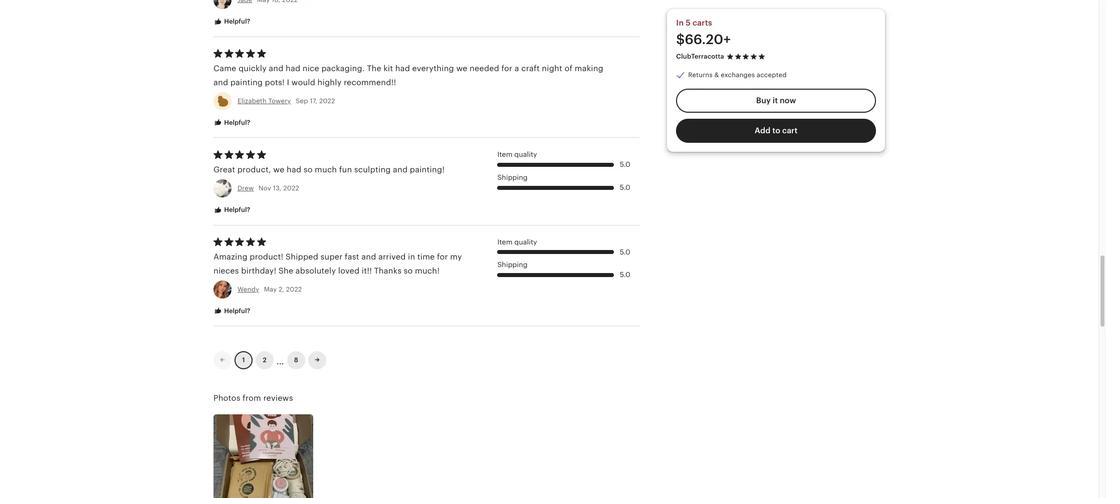 Task type: describe. For each thing, give the bounding box(es) containing it.
clubterracotta
[[677, 53, 725, 60]]

…
[[277, 353, 284, 368]]

amazing product! shipped super fast and arrived in time for my nieces birthday! she absolutely loved it!! thanks so much!
[[214, 253, 462, 275]]

now
[[780, 96, 797, 105]]

sculpting
[[354, 166, 391, 174]]

returns
[[689, 71, 713, 79]]

came quickly and had nice packaging. the kit had everything we needed for a craft night of making and painting pots! i would highly recommend!!
[[214, 64, 604, 87]]

accepted
[[757, 71, 787, 79]]

item for great product, we had so much fun sculpting and painting!
[[498, 151, 513, 159]]

it
[[773, 96, 778, 105]]

my
[[450, 253, 462, 262]]

making
[[575, 64, 604, 73]]

product!
[[250, 253, 284, 262]]

photos
[[214, 394, 241, 403]]

in
[[408, 253, 415, 262]]

nov
[[259, 185, 271, 192]]

2022 for super
[[286, 286, 302, 293]]

item quality for amazing product! shipped super fast and arrived in time for my nieces birthday! she absolutely loved it!! thanks so much!
[[498, 238, 537, 246]]

in
[[677, 19, 684, 27]]

1 helpful? button from the top
[[206, 13, 258, 31]]

and left painting!
[[393, 166, 408, 174]]

returns & exchanges accepted
[[689, 71, 787, 79]]

0 horizontal spatial we
[[273, 166, 285, 174]]

so inside amazing product! shipped super fast and arrived in time for my nieces birthday! she absolutely loved it!! thanks so much!
[[404, 267, 413, 275]]

buy it now
[[757, 96, 797, 105]]

1 helpful? from the top
[[223, 18, 250, 25]]

add to cart
[[755, 126, 798, 135]]

had for packaging.
[[286, 64, 301, 73]]

absolutely
[[296, 267, 336, 275]]

fun
[[339, 166, 352, 174]]

2,
[[279, 286, 284, 293]]

1 link
[[235, 352, 253, 370]]

0 horizontal spatial so
[[304, 166, 313, 174]]

2
[[263, 357, 267, 364]]

highly
[[318, 78, 342, 87]]

it!!
[[362, 267, 372, 275]]

everything
[[412, 64, 454, 73]]

item quality for great product, we had so much fun sculpting and painting!
[[498, 151, 537, 159]]

craft
[[522, 64, 540, 73]]

much!
[[415, 267, 440, 275]]

pots!
[[265, 78, 285, 87]]

elizabeth
[[238, 97, 267, 105]]

helpful? button for came
[[206, 114, 258, 132]]

may
[[264, 286, 277, 293]]

product,
[[238, 166, 271, 174]]

packaging.
[[322, 64, 365, 73]]

recommend!!
[[344, 78, 396, 87]]

helpful? for great
[[223, 206, 250, 214]]

helpful? for amazing
[[223, 307, 250, 315]]

she
[[279, 267, 294, 275]]

the
[[367, 64, 382, 73]]

wendy may 2, 2022
[[238, 286, 302, 293]]

5
[[686, 19, 691, 27]]

quality for amazing product! shipped super fast and arrived in time for my nieces birthday! she absolutely loved it!! thanks so much!
[[515, 238, 537, 246]]

add to cart button
[[677, 119, 877, 143]]

2022 for had
[[284, 185, 299, 192]]

elizabeth towery link
[[238, 97, 291, 105]]

photos from reviews
[[214, 394, 293, 403]]

we inside came quickly and had nice packaging. the kit had everything we needed for a craft night of making and painting pots! i would highly recommend!!
[[457, 64, 468, 73]]

kit
[[384, 64, 393, 73]]

and inside amazing product! shipped super fast and arrived in time for my nieces birthday! she absolutely loved it!! thanks so much!
[[362, 253, 376, 262]]

drew
[[238, 185, 254, 192]]

wendy
[[238, 286, 259, 293]]

amazing
[[214, 253, 248, 262]]

reviews
[[263, 394, 293, 403]]

for inside came quickly and had nice packaging. the kit had everything we needed for a craft night of making and painting pots! i would highly recommend!!
[[502, 64, 513, 73]]

2 5.0 from the top
[[620, 183, 631, 191]]

cart
[[783, 126, 798, 135]]

of
[[565, 64, 573, 73]]

1 5.0 from the top
[[620, 161, 631, 169]]



Task type: locate. For each thing, give the bounding box(es) containing it.
towery
[[269, 97, 291, 105]]

quality
[[515, 151, 537, 159], [515, 238, 537, 246]]

arrived
[[379, 253, 406, 262]]

0 vertical spatial so
[[304, 166, 313, 174]]

would
[[292, 78, 316, 87]]

helpful? button down drew 'link'
[[206, 201, 258, 220]]

for left a
[[502, 64, 513, 73]]

3 helpful? from the top
[[223, 206, 250, 214]]

1 vertical spatial item
[[498, 238, 513, 246]]

exchanges
[[721, 71, 755, 79]]

we
[[457, 64, 468, 73], [273, 166, 285, 174]]

for
[[502, 64, 513, 73], [437, 253, 448, 262]]

helpful? button down wendy
[[206, 302, 258, 321]]

2022 right 2,
[[286, 286, 302, 293]]

from
[[243, 394, 261, 403]]

i
[[287, 78, 289, 87]]

for left my
[[437, 253, 448, 262]]

2022
[[319, 97, 335, 105], [284, 185, 299, 192], [286, 286, 302, 293]]

helpful? down drew on the left of page
[[223, 206, 250, 214]]

3 5.0 from the top
[[620, 248, 631, 256]]

helpful? button up came
[[206, 13, 258, 31]]

8
[[294, 357, 298, 364]]

had up i
[[286, 64, 301, 73]]

0 vertical spatial item quality
[[498, 151, 537, 159]]

13,
[[273, 185, 282, 192]]

had up drew nov 13, 2022
[[287, 166, 302, 174]]

wendy link
[[238, 286, 259, 293]]

0 vertical spatial 2022
[[319, 97, 335, 105]]

shipping for great product, we had so much fun sculpting and painting!
[[498, 174, 528, 182]]

$66.20+
[[677, 32, 731, 47]]

carts
[[693, 19, 713, 27]]

and down came
[[214, 78, 228, 87]]

1 vertical spatial so
[[404, 267, 413, 275]]

2 item quality from the top
[[498, 238, 537, 246]]

1 horizontal spatial for
[[502, 64, 513, 73]]

0 horizontal spatial for
[[437, 253, 448, 262]]

nieces
[[214, 267, 239, 275]]

shipping for amazing product! shipped super fast and arrived in time for my nieces birthday! she absolutely loved it!! thanks so much!
[[498, 261, 528, 269]]

buy
[[757, 96, 771, 105]]

nice
[[303, 64, 319, 73]]

0 vertical spatial shipping
[[498, 174, 528, 182]]

painting!
[[410, 166, 445, 174]]

had right kit
[[396, 64, 410, 73]]

needed
[[470, 64, 500, 73]]

item
[[498, 151, 513, 159], [498, 238, 513, 246]]

0 vertical spatial we
[[457, 64, 468, 73]]

4 helpful? button from the top
[[206, 302, 258, 321]]

and up pots!
[[269, 64, 284, 73]]

buy it now button
[[677, 89, 877, 113]]

1 item from the top
[[498, 151, 513, 159]]

1 vertical spatial 2022
[[284, 185, 299, 192]]

2 shipping from the top
[[498, 261, 528, 269]]

0 vertical spatial item
[[498, 151, 513, 159]]

time
[[418, 253, 435, 262]]

helpful? down wendy link
[[223, 307, 250, 315]]

helpful? button for great
[[206, 201, 258, 220]]

1 item quality from the top
[[498, 151, 537, 159]]

drew link
[[238, 185, 254, 192]]

2 helpful? button from the top
[[206, 114, 258, 132]]

1 quality from the top
[[515, 151, 537, 159]]

helpful? up came
[[223, 18, 250, 25]]

1 vertical spatial quality
[[515, 238, 537, 246]]

1 horizontal spatial we
[[457, 64, 468, 73]]

1 shipping from the top
[[498, 174, 528, 182]]

shipping
[[498, 174, 528, 182], [498, 261, 528, 269]]

item quality
[[498, 151, 537, 159], [498, 238, 537, 246]]

much
[[315, 166, 337, 174]]

0 vertical spatial quality
[[515, 151, 537, 159]]

2022 right 17,
[[319, 97, 335, 105]]

1 vertical spatial we
[[273, 166, 285, 174]]

1 vertical spatial shipping
[[498, 261, 528, 269]]

0 vertical spatial for
[[502, 64, 513, 73]]

3 helpful? button from the top
[[206, 201, 258, 220]]

1 horizontal spatial so
[[404, 267, 413, 275]]

for inside amazing product! shipped super fast and arrived in time for my nieces birthday! she absolutely loved it!! thanks so much!
[[437, 253, 448, 262]]

had
[[286, 64, 301, 73], [396, 64, 410, 73], [287, 166, 302, 174]]

came
[[214, 64, 236, 73]]

quickly
[[239, 64, 267, 73]]

great product, we had so much fun sculpting and painting!
[[214, 166, 445, 174]]

2022 right 13,
[[284, 185, 299, 192]]

item for amazing product! shipped super fast and arrived in time for my nieces birthday! she absolutely loved it!! thanks so much!
[[498, 238, 513, 246]]

so left much at the left top of the page
[[304, 166, 313, 174]]

so
[[304, 166, 313, 174], [404, 267, 413, 275]]

drew nov 13, 2022
[[238, 185, 299, 192]]

to
[[773, 126, 781, 135]]

8 link
[[287, 352, 305, 370]]

2 item from the top
[[498, 238, 513, 246]]

sep
[[296, 97, 308, 105]]

add
[[755, 126, 771, 135]]

so down 'in'
[[404, 267, 413, 275]]

helpful? down elizabeth
[[223, 119, 250, 126]]

birthday!
[[241, 267, 276, 275]]

and
[[269, 64, 284, 73], [214, 78, 228, 87], [393, 166, 408, 174], [362, 253, 376, 262]]

night
[[542, 64, 563, 73]]

in 5 carts $66.20+
[[677, 19, 731, 47]]

2 link
[[256, 352, 274, 370]]

4 5.0 from the top
[[620, 271, 631, 279]]

great
[[214, 166, 235, 174]]

1
[[242, 357, 245, 364]]

we left 'needed'
[[457, 64, 468, 73]]

1 vertical spatial for
[[437, 253, 448, 262]]

4 helpful? from the top
[[223, 307, 250, 315]]

fast
[[345, 253, 360, 262]]

helpful? button for amazing
[[206, 302, 258, 321]]

quality for great product, we had so much fun sculpting and painting!
[[515, 151, 537, 159]]

helpful? for came
[[223, 119, 250, 126]]

super
[[321, 253, 343, 262]]

elizabeth towery sep 17, 2022
[[238, 97, 335, 105]]

2 vertical spatial 2022
[[286, 286, 302, 293]]

and up it!!
[[362, 253, 376, 262]]

5.0
[[620, 161, 631, 169], [620, 183, 631, 191], [620, 248, 631, 256], [620, 271, 631, 279]]

we up 13,
[[273, 166, 285, 174]]

2 quality from the top
[[515, 238, 537, 246]]

2 helpful? from the top
[[223, 119, 250, 126]]

loved
[[338, 267, 360, 275]]

had for much
[[287, 166, 302, 174]]

shipped
[[286, 253, 319, 262]]

painting
[[231, 78, 263, 87]]

1 vertical spatial item quality
[[498, 238, 537, 246]]

helpful? button down elizabeth
[[206, 114, 258, 132]]

clubterracotta link
[[677, 53, 725, 60]]

a
[[515, 64, 519, 73]]

&
[[715, 71, 719, 79]]

17,
[[310, 97, 318, 105]]

thanks
[[374, 267, 402, 275]]



Task type: vqa. For each thing, say whether or not it's contained in the screenshot.
rightmost so
yes



